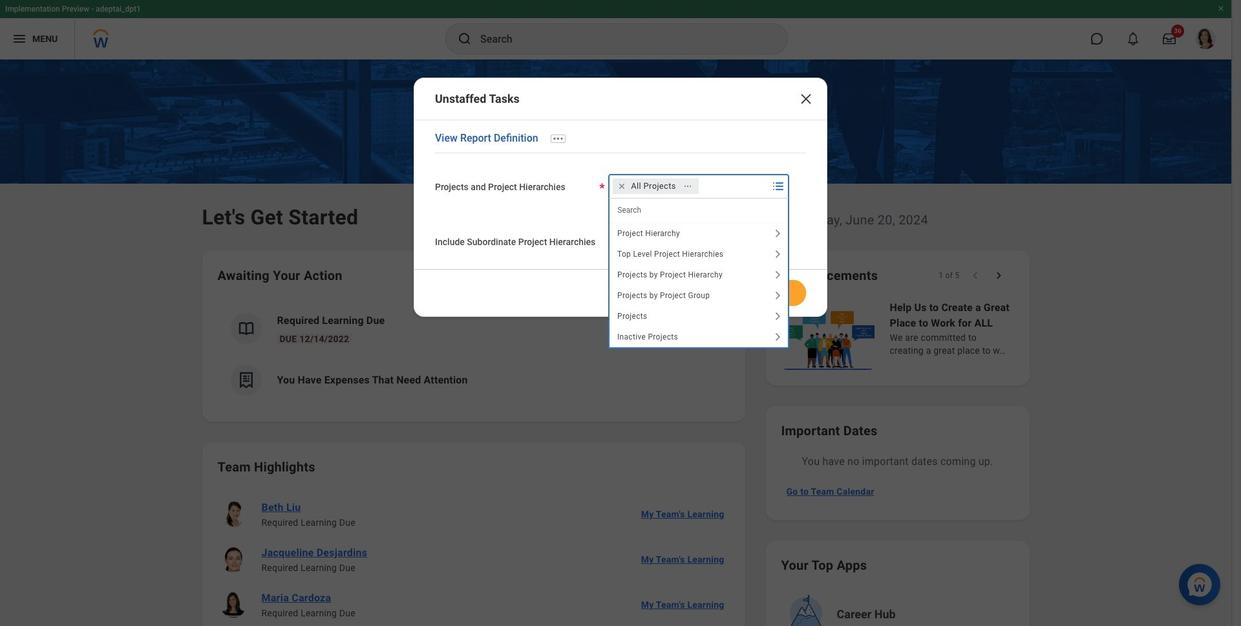 Task type: describe. For each thing, give the bounding box(es) containing it.
close environment banner image
[[1218, 5, 1226, 12]]

x image
[[799, 91, 814, 107]]

chevron left small image
[[969, 269, 982, 282]]

all projects element
[[631, 180, 676, 192]]

book open image
[[236, 319, 256, 338]]

notifications large image
[[1127, 32, 1140, 45]]

2 chevron right small image from the top
[[771, 288, 786, 303]]

x small image
[[616, 180, 629, 193]]

1 chevron right small image from the top
[[771, 267, 786, 283]]

3 chevron right small image from the top
[[771, 329, 786, 345]]

search image
[[457, 31, 473, 47]]



Task type: locate. For each thing, give the bounding box(es) containing it.
2 vertical spatial chevron right small image
[[771, 329, 786, 345]]

main content
[[0, 60, 1232, 626]]

related actions image
[[684, 182, 693, 191]]

chevron right small image
[[771, 226, 786, 241], [771, 246, 786, 262], [993, 269, 1005, 282], [771, 308, 786, 324]]

Search field
[[610, 198, 788, 222]]

0 vertical spatial list
[[218, 303, 730, 406]]

2 list from the top
[[218, 492, 730, 626]]

1 vertical spatial chevron right small image
[[771, 288, 786, 303]]

1 vertical spatial list
[[218, 492, 730, 626]]

status
[[939, 270, 960, 281]]

dashboard expenses image
[[236, 371, 256, 390]]

dialog
[[414, 78, 828, 317]]

list
[[218, 303, 730, 406], [218, 492, 730, 626]]

inbox large image
[[1164, 32, 1177, 45]]

chevron right small image
[[771, 267, 786, 283], [771, 288, 786, 303], [771, 329, 786, 345]]

1 list from the top
[[218, 303, 730, 406]]

0 vertical spatial chevron right small image
[[771, 267, 786, 283]]

prompts image
[[771, 178, 787, 194]]

all projects, press delete to clear value. option
[[613, 178, 699, 194]]

profile logan mcneil element
[[1188, 25, 1224, 53]]

banner
[[0, 0, 1232, 60]]



Task type: vqa. For each thing, say whether or not it's contained in the screenshot.
Toggle to List Detail view radio
no



